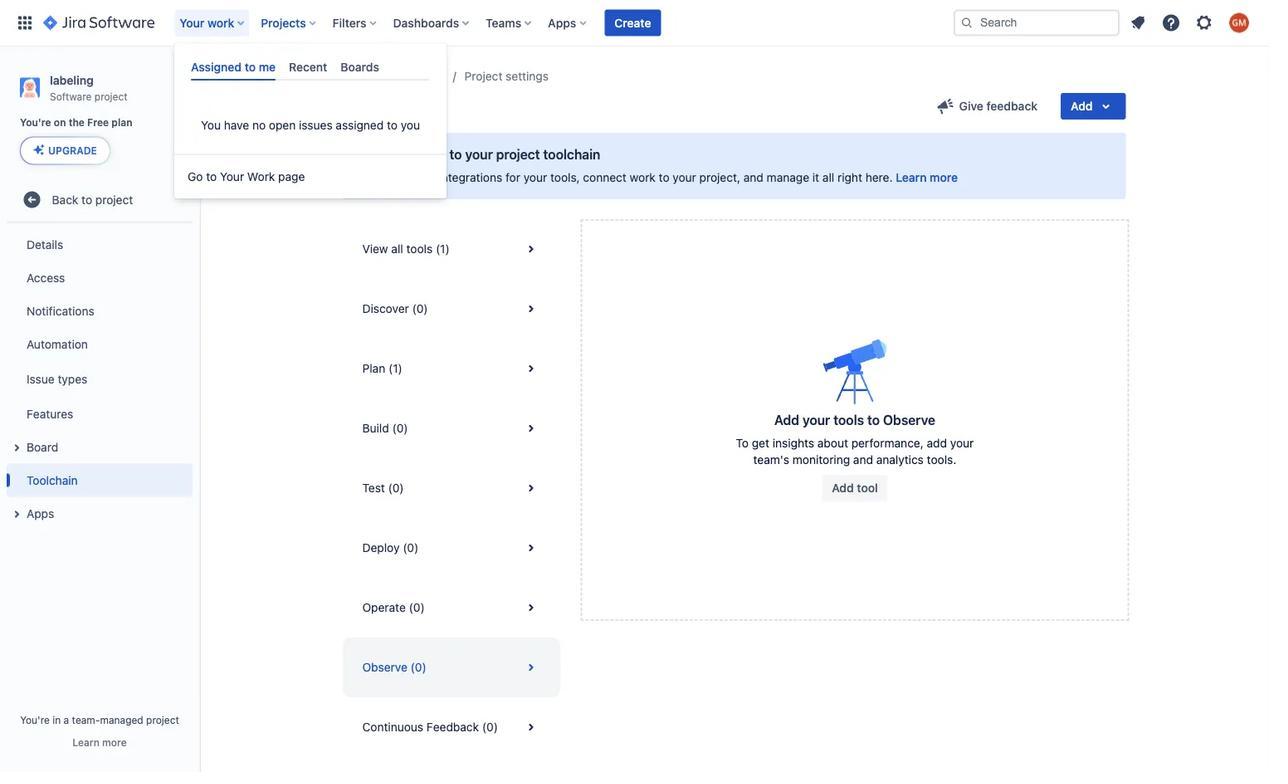 Task type: describe. For each thing, give the bounding box(es) containing it.
it
[[813, 171, 819, 184]]

labeling for labeling software project
[[50, 73, 94, 87]]

features
[[27, 407, 73, 420]]

right
[[838, 171, 862, 184]]

test (0) button
[[342, 458, 561, 518]]

project,
[[699, 171, 741, 184]]

your up integrations
[[465, 147, 493, 162]]

(0) for deploy (0)
[[403, 541, 419, 555]]

your right add
[[950, 436, 974, 450]]

0 vertical spatial toolchain
[[342, 95, 425, 118]]

you
[[201, 118, 221, 132]]

issue types link
[[7, 361, 193, 397]]

expand image for board
[[7, 438, 27, 458]]

page
[[278, 170, 305, 184]]

me
[[259, 60, 276, 73]]

add
[[927, 436, 947, 450]]

details link
[[7, 228, 193, 261]]

issue
[[27, 372, 55, 386]]

about
[[818, 436, 848, 450]]

observe (0)
[[362, 660, 426, 674]]

0 horizontal spatial (1)
[[389, 362, 402, 375]]

your work button
[[175, 10, 251, 36]]

your up "about"
[[803, 412, 830, 428]]

give feedback button
[[926, 93, 1048, 120]]

you're for you're on the free plan
[[20, 117, 51, 128]]

you're for you're in a team-managed project
[[20, 714, 50, 726]]

build (0) button
[[342, 398, 561, 458]]

analytics
[[876, 453, 924, 467]]

project
[[465, 69, 503, 83]]

your left project,
[[673, 171, 696, 184]]

observe inside button
[[362, 660, 407, 674]]

project inside labeling software project
[[94, 90, 128, 102]]

you have no open issues assigned to you
[[201, 118, 420, 132]]

your inside your work dropdown button
[[180, 16, 204, 29]]

assigned
[[336, 118, 384, 132]]

back
[[52, 193, 78, 206]]

discover (0) button
[[342, 279, 561, 339]]

create button
[[605, 10, 661, 36]]

labeling software project
[[50, 73, 128, 102]]

boards
[[341, 60, 379, 73]]

recent
[[289, 60, 327, 73]]

learn inside button
[[72, 736, 99, 748]]

projects link
[[339, 66, 383, 86]]

for
[[506, 171, 520, 184]]

teams button
[[481, 10, 538, 36]]

issues
[[299, 118, 333, 132]]

search image
[[960, 16, 974, 29]]

add inside popup button
[[1071, 99, 1093, 113]]

free
[[87, 117, 109, 128]]

you're in a team-managed project
[[20, 714, 179, 726]]

labeling link
[[403, 66, 445, 86]]

to
[[736, 436, 749, 450]]

project settings
[[465, 69, 549, 83]]

details
[[27, 237, 63, 251]]

notifications image
[[1128, 13, 1148, 33]]

0 horizontal spatial learn more button
[[72, 735, 127, 749]]

and inside "add your tools to observe to get insights about performance, add your team's monitoring and analytics tools."
[[853, 453, 873, 467]]

(0) for test (0)
[[388, 481, 404, 495]]

view all tools (1) button
[[342, 219, 561, 279]]

test
[[362, 481, 385, 495]]

no
[[252, 118, 266, 132]]

tools,
[[550, 171, 580, 184]]

projects for projects link
[[339, 69, 383, 83]]

assigned to me
[[191, 60, 276, 73]]

give
[[959, 99, 984, 113]]

your inside go to your work page link
[[220, 170, 244, 184]]

settings
[[506, 69, 549, 83]]

all inside welcome to your project toolchain discover integrations for your tools, connect work to your project, and manage it all right here. learn more
[[823, 171, 834, 184]]

apps button
[[543, 10, 593, 36]]

manage
[[767, 171, 809, 184]]

to left project,
[[659, 171, 670, 184]]

have
[[224, 118, 249, 132]]

types
[[58, 372, 87, 386]]

deploy (0)
[[362, 541, 419, 555]]

work inside dropdown button
[[207, 16, 234, 29]]

operate (0)
[[362, 601, 425, 614]]

operate
[[362, 601, 406, 614]]

issue types
[[27, 372, 87, 386]]

Search field
[[954, 10, 1120, 36]]

your work
[[180, 16, 234, 29]]

observe inside "add your tools to observe to get insights about performance, add your team's monitoring and analytics tools."
[[883, 412, 936, 428]]

appswitcher icon image
[[15, 13, 35, 33]]

1 vertical spatial more
[[102, 736, 127, 748]]

banner containing your work
[[0, 0, 1269, 46]]

your profile and settings image
[[1229, 13, 1249, 33]]

discover inside welcome to your project toolchain discover integrations for your tools, connect work to your project, and manage it all right here. learn more
[[389, 171, 436, 184]]

plan (1) button
[[342, 339, 561, 398]]

performance,
[[851, 436, 924, 450]]

add for tool
[[832, 481, 854, 495]]

project up details link
[[95, 193, 133, 206]]

the
[[69, 117, 85, 128]]

filters button
[[328, 10, 383, 36]]

view all tools (1)
[[362, 242, 450, 256]]

build (0)
[[362, 421, 408, 435]]

automation
[[27, 337, 88, 351]]

team's
[[753, 453, 789, 467]]

projects for projects dropdown button
[[261, 16, 306, 29]]

tools for to
[[834, 412, 864, 428]]

filters
[[333, 16, 367, 29]]

0 horizontal spatial toolchain
[[27, 473, 78, 487]]

back to project
[[52, 193, 133, 206]]

plan
[[112, 117, 132, 128]]

monitoring
[[793, 453, 850, 467]]

managed
[[100, 714, 143, 726]]

apps inside button
[[27, 506, 54, 520]]

build
[[362, 421, 389, 435]]

board
[[27, 440, 58, 454]]



Task type: locate. For each thing, give the bounding box(es) containing it.
work inside welcome to your project toolchain discover integrations for your tools, connect work to your project, and manage it all right here. learn more
[[630, 171, 656, 184]]

0 horizontal spatial observe
[[362, 660, 407, 674]]

project up 'plan'
[[94, 90, 128, 102]]

learn down team-
[[72, 736, 99, 748]]

more inside welcome to your project toolchain discover integrations for your tools, connect work to your project, and manage it all right here. learn more
[[930, 171, 958, 184]]

0 horizontal spatial work
[[207, 16, 234, 29]]

you're left on
[[20, 117, 51, 128]]

0 horizontal spatial your
[[180, 16, 204, 29]]

view
[[362, 242, 388, 256]]

0 vertical spatial discover
[[389, 171, 436, 184]]

automation link
[[7, 327, 193, 361]]

add up insights
[[774, 412, 799, 428]]

welcome
[[389, 147, 446, 162]]

create
[[615, 16, 651, 29]]

feedback
[[427, 720, 479, 734]]

welcome to your project toolchain discover integrations for your tools, connect work to your project, and manage it all right here. learn more
[[389, 147, 958, 184]]

banner
[[0, 0, 1269, 46]]

add inside "add your tools to observe to get insights about performance, add your team's monitoring and analytics tools."
[[774, 412, 799, 428]]

1 vertical spatial toolchain
[[27, 473, 78, 487]]

project
[[94, 90, 128, 102], [496, 147, 540, 162], [95, 193, 133, 206], [146, 714, 179, 726]]

project right managed
[[146, 714, 179, 726]]

add right feedback
[[1071, 99, 1093, 113]]

discover inside button
[[362, 302, 409, 315]]

projects up me on the top of the page
[[261, 16, 306, 29]]

1 horizontal spatial add
[[832, 481, 854, 495]]

1 vertical spatial tools
[[834, 412, 864, 428]]

labeling up software
[[50, 73, 94, 87]]

and up tool on the right
[[853, 453, 873, 467]]

0 vertical spatial (1)
[[436, 242, 450, 256]]

work
[[247, 170, 275, 184]]

toolchain down board on the left bottom of the page
[[27, 473, 78, 487]]

primary element
[[10, 0, 954, 46]]

0 horizontal spatial tools
[[406, 242, 433, 256]]

1 horizontal spatial apps
[[548, 16, 576, 29]]

operate (0) button
[[342, 578, 561, 638]]

0 vertical spatial expand image
[[7, 438, 27, 458]]

add inside button
[[832, 481, 854, 495]]

your right for
[[524, 171, 547, 184]]

add for your
[[774, 412, 799, 428]]

connect
[[583, 171, 627, 184]]

here.
[[866, 171, 893, 184]]

insights
[[773, 436, 814, 450]]

discover down welcome
[[389, 171, 436, 184]]

expand image inside "board" button
[[7, 438, 27, 458]]

deploy
[[362, 541, 400, 555]]

discover
[[389, 171, 436, 184], [362, 302, 409, 315]]

1 horizontal spatial observe
[[883, 412, 936, 428]]

tools.
[[927, 453, 957, 467]]

give feedback
[[959, 99, 1038, 113]]

apps inside popup button
[[548, 16, 576, 29]]

you're left in at left
[[20, 714, 50, 726]]

0 horizontal spatial labeling
[[50, 73, 94, 87]]

1 vertical spatial all
[[391, 242, 403, 256]]

apps down board on the left bottom of the page
[[27, 506, 54, 520]]

a
[[64, 714, 69, 726]]

learn
[[896, 171, 927, 184], [72, 736, 99, 748]]

work up assigned
[[207, 16, 234, 29]]

dashboards button
[[388, 10, 476, 36]]

learn more
[[72, 736, 127, 748]]

0 vertical spatial learn
[[896, 171, 927, 184]]

1 you're from the top
[[20, 117, 51, 128]]

1 vertical spatial expand image
[[7, 504, 27, 524]]

help image
[[1161, 13, 1181, 33]]

integrations
[[439, 171, 502, 184]]

your up assigned
[[180, 16, 204, 29]]

learn more button down you're in a team-managed project
[[72, 735, 127, 749]]

continuous feedback (0) button
[[342, 697, 561, 757]]

1 vertical spatial add
[[774, 412, 799, 428]]

all
[[823, 171, 834, 184], [391, 242, 403, 256]]

projects inside projects dropdown button
[[261, 16, 306, 29]]

labeling for labeling
[[403, 69, 445, 83]]

0 vertical spatial work
[[207, 16, 234, 29]]

(0) for discover (0)
[[412, 302, 428, 315]]

1 vertical spatial you're
[[20, 714, 50, 726]]

1 horizontal spatial your
[[220, 170, 244, 184]]

add your tools to observe to get insights about performance, add your team's monitoring and analytics tools.
[[736, 412, 974, 467]]

team-
[[72, 714, 100, 726]]

access
[[27, 271, 65, 284]]

continuous
[[362, 720, 423, 734]]

expand image inside apps button
[[7, 504, 27, 524]]

add tool button
[[822, 475, 888, 501]]

0 vertical spatial all
[[823, 171, 834, 184]]

you're
[[20, 117, 51, 128], [20, 714, 50, 726]]

tool
[[857, 481, 878, 495]]

0 horizontal spatial more
[[102, 736, 127, 748]]

0 vertical spatial and
[[744, 171, 764, 184]]

(0) right the feedback
[[482, 720, 498, 734]]

to inside tab list
[[245, 60, 256, 73]]

observe (0) button
[[342, 638, 561, 697]]

tools inside "add your tools to observe to get insights about performance, add your team's monitoring and analytics tools."
[[834, 412, 864, 428]]

1 vertical spatial and
[[853, 453, 873, 467]]

tab list containing assigned to me
[[184, 53, 437, 81]]

group
[[7, 223, 193, 535]]

you
[[401, 118, 420, 132]]

0 vertical spatial apps
[[548, 16, 576, 29]]

1 vertical spatial learn
[[72, 736, 99, 748]]

work right the 'connect'
[[630, 171, 656, 184]]

dashboards
[[393, 16, 459, 29]]

expand image down features
[[7, 438, 27, 458]]

notifications
[[27, 304, 94, 317]]

tools up "about"
[[834, 412, 864, 428]]

to up integrations
[[449, 147, 462, 162]]

to inside "add your tools to observe to get insights about performance, add your team's monitoring and analytics tools."
[[867, 412, 880, 428]]

2 expand image from the top
[[7, 504, 27, 524]]

2 horizontal spatial add
[[1071, 99, 1093, 113]]

go to your work page link
[[174, 160, 447, 194]]

all right view
[[391, 242, 403, 256]]

labeling up you at the top of the page
[[403, 69, 445, 83]]

(1) up discover (0) button
[[436, 242, 450, 256]]

notifications link
[[7, 294, 193, 327]]

add left tool on the right
[[832, 481, 854, 495]]

to left me on the top of the page
[[245, 60, 256, 73]]

1 horizontal spatial projects
[[339, 69, 383, 83]]

(0) for build (0)
[[392, 421, 408, 435]]

tools inside button
[[406, 242, 433, 256]]

(0) up continuous feedback (0)
[[411, 660, 426, 674]]

all inside button
[[391, 242, 403, 256]]

upgrade
[[48, 145, 97, 156]]

(0) right test
[[388, 481, 404, 495]]

settings image
[[1195, 13, 1214, 33]]

0 horizontal spatial all
[[391, 242, 403, 256]]

labeling inside labeling software project
[[50, 73, 94, 87]]

0 vertical spatial projects
[[261, 16, 306, 29]]

0 vertical spatial add
[[1071, 99, 1093, 113]]

discover (0)
[[362, 302, 428, 315]]

observe
[[883, 412, 936, 428], [362, 660, 407, 674]]

you're on the free plan
[[20, 117, 132, 128]]

1 vertical spatial (1)
[[389, 362, 402, 375]]

to left you at the top of the page
[[387, 118, 398, 132]]

projects up assigned
[[339, 69, 383, 83]]

your left work
[[220, 170, 244, 184]]

0 vertical spatial your
[[180, 16, 204, 29]]

(0) down view all tools (1) on the top of the page
[[412, 302, 428, 315]]

1 vertical spatial learn more button
[[72, 735, 127, 749]]

learn inside welcome to your project toolchain discover integrations for your tools, connect work to your project, and manage it all right here. learn more
[[896, 171, 927, 184]]

0 vertical spatial you're
[[20, 117, 51, 128]]

observe down operate
[[362, 660, 407, 674]]

1 horizontal spatial more
[[930, 171, 958, 184]]

1 vertical spatial apps
[[27, 506, 54, 520]]

(1) right plan
[[389, 362, 402, 375]]

1 vertical spatial your
[[220, 170, 244, 184]]

group containing details
[[7, 223, 193, 535]]

0 horizontal spatial add
[[774, 412, 799, 428]]

expand image down board on the left bottom of the page
[[7, 504, 27, 524]]

and right project,
[[744, 171, 764, 184]]

(0) right operate
[[409, 601, 425, 614]]

toolchain
[[342, 95, 425, 118], [27, 473, 78, 487]]

to
[[245, 60, 256, 73], [387, 118, 398, 132], [449, 147, 462, 162], [206, 170, 217, 184], [659, 171, 670, 184], [81, 193, 92, 206], [867, 412, 880, 428]]

0 vertical spatial learn more button
[[896, 169, 958, 186]]

apps right teams dropdown button
[[548, 16, 576, 29]]

1 horizontal spatial (1)
[[436, 242, 450, 256]]

1 vertical spatial projects
[[339, 69, 383, 83]]

expand image for apps
[[7, 504, 27, 524]]

projects
[[261, 16, 306, 29], [339, 69, 383, 83]]

get
[[752, 436, 770, 450]]

project inside welcome to your project toolchain discover integrations for your tools, connect work to your project, and manage it all right here. learn more
[[496, 147, 540, 162]]

1 horizontal spatial all
[[823, 171, 834, 184]]

0 horizontal spatial and
[[744, 171, 764, 184]]

1 vertical spatial discover
[[362, 302, 409, 315]]

tab list
[[184, 53, 437, 81]]

(0) for operate (0)
[[409, 601, 425, 614]]

0 vertical spatial tools
[[406, 242, 433, 256]]

add button
[[1061, 93, 1126, 120]]

0 horizontal spatial apps
[[27, 506, 54, 520]]

deploy (0) button
[[342, 518, 561, 578]]

2 vertical spatial add
[[832, 481, 854, 495]]

projects button
[[256, 10, 323, 36]]

1 horizontal spatial toolchain
[[342, 95, 425, 118]]

upgrade button
[[21, 137, 110, 164]]

features link
[[7, 397, 193, 430]]

project up for
[[496, 147, 540, 162]]

learn more button
[[896, 169, 958, 186], [72, 735, 127, 749]]

more
[[930, 171, 958, 184], [102, 736, 127, 748]]

1 horizontal spatial work
[[630, 171, 656, 184]]

to right back
[[81, 193, 92, 206]]

teams
[[486, 16, 521, 29]]

0 vertical spatial observe
[[883, 412, 936, 428]]

0 vertical spatial more
[[930, 171, 958, 184]]

1 vertical spatial work
[[630, 171, 656, 184]]

expand image
[[7, 438, 27, 458], [7, 504, 27, 524]]

plan
[[362, 362, 385, 375]]

to right go
[[206, 170, 217, 184]]

1 horizontal spatial tools
[[834, 412, 864, 428]]

on
[[54, 117, 66, 128]]

to up "performance,"
[[867, 412, 880, 428]]

toolchain link
[[7, 463, 193, 497]]

software
[[50, 90, 92, 102]]

open
[[269, 118, 296, 132]]

1 vertical spatial observe
[[362, 660, 407, 674]]

go to your work page
[[188, 170, 305, 184]]

learn right here.
[[896, 171, 927, 184]]

0 horizontal spatial projects
[[261, 16, 306, 29]]

plan (1)
[[362, 362, 402, 375]]

assigned
[[191, 60, 242, 73]]

(0) inside button
[[482, 720, 498, 734]]

test (0)
[[362, 481, 404, 495]]

your
[[465, 147, 493, 162], [524, 171, 547, 184], [673, 171, 696, 184], [803, 412, 830, 428], [950, 436, 974, 450]]

(0) right the deploy on the left bottom
[[403, 541, 419, 555]]

1 horizontal spatial learn
[[896, 171, 927, 184]]

1 horizontal spatial labeling
[[403, 69, 445, 83]]

0 horizontal spatial learn
[[72, 736, 99, 748]]

toolchain up assigned
[[342, 95, 425, 118]]

more down managed
[[102, 736, 127, 748]]

add tool
[[832, 481, 878, 495]]

2 you're from the top
[[20, 714, 50, 726]]

and inside welcome to your project toolchain discover integrations for your tools, connect work to your project, and manage it all right here. learn more
[[744, 171, 764, 184]]

(0) for observe (0)
[[411, 660, 426, 674]]

1 expand image from the top
[[7, 438, 27, 458]]

in
[[53, 714, 61, 726]]

back to project link
[[7, 183, 193, 216]]

1 horizontal spatial and
[[853, 453, 873, 467]]

all right it
[[823, 171, 834, 184]]

jira software image
[[43, 13, 155, 33], [43, 13, 155, 33]]

1 horizontal spatial learn more button
[[896, 169, 958, 186]]

continuous feedback (0)
[[362, 720, 498, 734]]

tools for (1)
[[406, 242, 433, 256]]

discover up plan (1)
[[362, 302, 409, 315]]

more right here.
[[930, 171, 958, 184]]

observe up "performance,"
[[883, 412, 936, 428]]

tools right view
[[406, 242, 433, 256]]

learn more button right here.
[[896, 169, 958, 186]]

and
[[744, 171, 764, 184], [853, 453, 873, 467]]

(0) right "build"
[[392, 421, 408, 435]]



Task type: vqa. For each thing, say whether or not it's contained in the screenshot.
Help Icon
no



